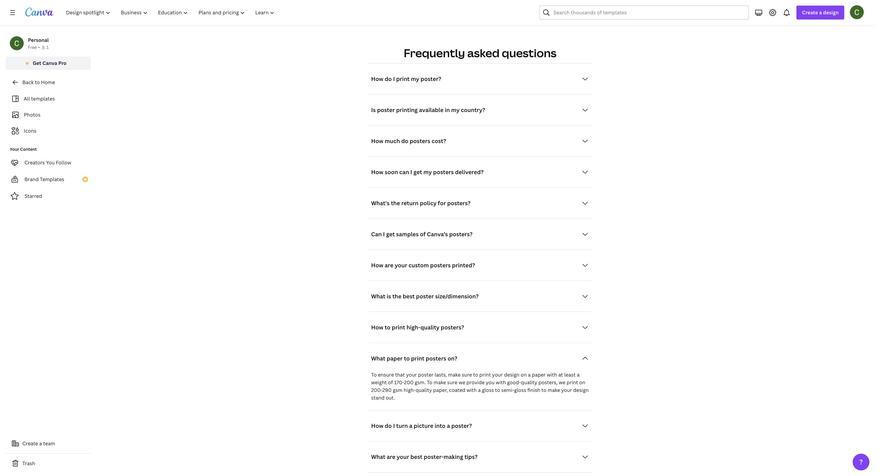 Task type: vqa. For each thing, say whether or not it's contained in the screenshot.
left also
no



Task type: describe. For each thing, give the bounding box(es) containing it.
0 horizontal spatial make
[[434, 380, 446, 386]]

to down posters,
[[542, 387, 547, 394]]

your inside what are your best poster-making tips? dropdown button
[[397, 454, 409, 461]]

lasts,
[[435, 372, 447, 379]]

can i get samples of canva's posters? button
[[369, 228, 592, 242]]

personal
[[28, 37, 49, 43]]

poster inside dropdown button
[[377, 106, 395, 114]]

you
[[46, 159, 55, 166]]

frequently
[[404, 46, 465, 61]]

how do i print my poster?
[[371, 75, 441, 83]]

paper inside the to ensure that your poster lasts, make sure to print your design on a paper with at least a weight of 170-200 gsm. to make sure we provide you with good-quality posters, we print on 200-290 gsm high-quality paper, coated with a gloss to semi-gloss finish to make your design stand out.
[[532, 372, 546, 379]]

create a team
[[22, 441, 55, 447]]

how for how soon can i get my posters delivered?
[[371, 169, 384, 176]]

what are your best poster-making tips?
[[371, 454, 478, 461]]

what's
[[371, 200, 390, 207]]

canva
[[42, 60, 57, 66]]

is poster printing available in my country? button
[[369, 103, 592, 117]]

get inside dropdown button
[[414, 169, 422, 176]]

0 vertical spatial make
[[448, 372, 461, 379]]

how soon can i get my posters delivered? button
[[369, 165, 592, 179]]

least
[[564, 372, 576, 379]]

questions
[[502, 46, 557, 61]]

290
[[383, 387, 392, 394]]

photos link
[[10, 108, 87, 122]]

asked
[[467, 46, 500, 61]]

my for available
[[451, 106, 460, 114]]

semi-
[[502, 387, 514, 394]]

can
[[371, 231, 382, 238]]

canva's
[[427, 231, 448, 238]]

that
[[395, 372, 405, 379]]

best for poster
[[403, 293, 415, 301]]

my inside 'dropdown button'
[[411, 75, 419, 83]]

printed?
[[452, 262, 475, 270]]

0 horizontal spatial to
[[371, 372, 377, 379]]

do inside 'how much do posters cost?' dropdown button
[[401, 137, 409, 145]]

get canva pro
[[33, 60, 67, 66]]

your inside how are your custom posters printed? dropdown button
[[395, 262, 407, 270]]

tips?
[[465, 454, 478, 461]]

to left the 'semi-'
[[495, 387, 500, 394]]

templates
[[31, 95, 55, 102]]

all templates link
[[10, 92, 87, 106]]

how are your custom posters printed?
[[371, 262, 475, 270]]

create a team button
[[6, 437, 91, 451]]

your down least
[[562, 387, 572, 394]]

in
[[445, 106, 450, 114]]

gsm
[[393, 387, 403, 394]]

country?
[[461, 106, 485, 114]]

how much do posters cost?
[[371, 137, 446, 145]]

back to home
[[22, 79, 55, 86]]

print inside dropdown button
[[392, 324, 405, 332]]

home
[[41, 79, 55, 86]]

poster? inside the how do i print my poster? 'dropdown button'
[[421, 75, 441, 83]]

to ensure that your poster lasts, make sure to print your design on a paper with at least a weight of 170-200 gsm. to make sure we provide you with good-quality posters, we print on 200-290 gsm high-quality paper, coated with a gloss to semi-gloss finish to make your design stand out.
[[371, 372, 589, 402]]

what paper to print posters on? button
[[369, 352, 592, 366]]

quality inside how to print high-quality posters? dropdown button
[[421, 324, 440, 332]]

Search search field
[[554, 6, 745, 19]]

what's the return policy for posters? button
[[369, 197, 592, 210]]

how soon can i get my posters delivered?
[[371, 169, 484, 176]]

create for create a team
[[22, 441, 38, 447]]

making
[[444, 454, 463, 461]]

back to home link
[[6, 75, 91, 89]]

creators you follow link
[[6, 156, 91, 170]]

1 vertical spatial posters?
[[449, 231, 473, 238]]

pro
[[58, 60, 67, 66]]

christina overa image
[[850, 5, 864, 19]]

posters? for how to print high-quality posters?
[[441, 324, 464, 332]]

trash link
[[6, 457, 91, 471]]

coated
[[449, 387, 466, 394]]

200
[[404, 380, 414, 386]]

out.
[[386, 395, 395, 402]]

printing
[[396, 106, 418, 114]]

1 vertical spatial quality
[[521, 380, 537, 386]]

how for how are your custom posters printed?
[[371, 262, 384, 270]]

on?
[[448, 355, 458, 363]]

is
[[387, 293, 391, 301]]

how for how much do posters cost?
[[371, 137, 384, 145]]

get canva pro button
[[6, 57, 91, 70]]

print inside 'dropdown button'
[[396, 75, 410, 83]]

soon
[[385, 169, 398, 176]]

poster for best
[[416, 293, 434, 301]]

much
[[385, 137, 400, 145]]

is
[[371, 106, 376, 114]]

brand
[[24, 176, 39, 183]]

poster for your
[[418, 372, 434, 379]]

create a design button
[[797, 6, 845, 20]]

0 horizontal spatial sure
[[447, 380, 458, 386]]

starred link
[[6, 189, 91, 203]]

get inside dropdown button
[[386, 231, 395, 238]]

2 horizontal spatial with
[[547, 372, 557, 379]]

cost?
[[432, 137, 446, 145]]

to up 'provide' at right bottom
[[473, 372, 478, 379]]

paper inside dropdown button
[[387, 355, 403, 363]]

icons
[[24, 128, 36, 134]]

templates
[[40, 176, 64, 183]]

1 vertical spatial the
[[393, 293, 402, 301]]

delivered?
[[455, 169, 484, 176]]

team
[[43, 441, 55, 447]]

to right the back
[[35, 79, 40, 86]]

turn
[[396, 423, 408, 430]]

2 horizontal spatial make
[[548, 387, 560, 394]]

how do i turn a picture into a poster? button
[[369, 419, 592, 433]]

at
[[559, 372, 563, 379]]

2 gloss from the left
[[514, 387, 526, 394]]

free
[[28, 44, 37, 50]]

policy
[[420, 200, 437, 207]]

icons link
[[10, 124, 87, 138]]

can
[[399, 169, 409, 176]]

your content
[[10, 146, 37, 152]]

how do i turn a picture into a poster?
[[371, 423, 472, 430]]

all
[[24, 95, 30, 102]]

frequently asked questions
[[404, 46, 557, 61]]

create for create a design
[[803, 9, 818, 16]]

0 horizontal spatial on
[[521, 372, 527, 379]]



Task type: locate. For each thing, give the bounding box(es) containing it.
are inside what are your best poster-making tips? dropdown button
[[387, 454, 396, 461]]

2 vertical spatial do
[[385, 423, 392, 430]]

trash
[[22, 461, 35, 467]]

my right in
[[451, 106, 460, 114]]

the right is
[[393, 293, 402, 301]]

posters? right canva's
[[449, 231, 473, 238]]

top level navigation element
[[62, 6, 281, 20]]

170-
[[394, 380, 404, 386]]

2 vertical spatial my
[[424, 169, 432, 176]]

how to print high-quality posters? button
[[369, 321, 592, 335]]

1 vertical spatial get
[[386, 231, 395, 238]]

poster? down frequently
[[421, 75, 441, 83]]

free •
[[28, 44, 40, 50]]

1 we from the left
[[459, 380, 465, 386]]

poster?
[[421, 75, 441, 83], [452, 423, 472, 430]]

poster? right into
[[452, 423, 472, 430]]

your left poster-
[[397, 454, 409, 461]]

what is the best poster size/dimension?
[[371, 293, 479, 301]]

size/dimension?
[[435, 293, 479, 301]]

design inside dropdown button
[[823, 9, 839, 16]]

0 horizontal spatial get
[[386, 231, 395, 238]]

make up paper, on the bottom
[[434, 380, 446, 386]]

paper,
[[433, 387, 448, 394]]

2 vertical spatial quality
[[416, 387, 432, 394]]

do for turn
[[385, 423, 392, 430]]

what is the best poster size/dimension? button
[[369, 290, 592, 304]]

1 horizontal spatial of
[[420, 231, 426, 238]]

1 horizontal spatial gloss
[[514, 387, 526, 394]]

1 horizontal spatial get
[[414, 169, 422, 176]]

poster
[[377, 106, 395, 114], [416, 293, 434, 301], [418, 372, 434, 379]]

1 vertical spatial high-
[[404, 387, 416, 394]]

poster inside dropdown button
[[416, 293, 434, 301]]

3 how from the top
[[371, 169, 384, 176]]

is poster printing available in my country?
[[371, 106, 485, 114]]

1 horizontal spatial we
[[559, 380, 566, 386]]

0 vertical spatial posters?
[[447, 200, 471, 207]]

high- up the what paper to print posters on?
[[407, 324, 421, 332]]

print up the what paper to print posters on?
[[392, 324, 405, 332]]

0 horizontal spatial gloss
[[482, 387, 494, 394]]

poster down how are your custom posters printed?
[[416, 293, 434, 301]]

follow
[[56, 159, 71, 166]]

0 horizontal spatial poster?
[[421, 75, 441, 83]]

posters left 'on?'
[[426, 355, 446, 363]]

quality down what is the best poster size/dimension?
[[421, 324, 440, 332]]

what for what paper to print posters on?
[[371, 355, 386, 363]]

finish
[[528, 387, 541, 394]]

content
[[20, 146, 37, 152]]

0 vertical spatial get
[[414, 169, 422, 176]]

on
[[521, 372, 527, 379], [580, 380, 586, 386]]

high- inside dropdown button
[[407, 324, 421, 332]]

0 horizontal spatial design
[[504, 372, 520, 379]]

your
[[10, 146, 19, 152]]

1 vertical spatial are
[[387, 454, 396, 461]]

1 vertical spatial of
[[388, 380, 393, 386]]

0 horizontal spatial with
[[467, 387, 477, 394]]

1 horizontal spatial design
[[574, 387, 589, 394]]

posters left delivered?
[[433, 169, 454, 176]]

do inside the how do i print my poster? 'dropdown button'
[[385, 75, 392, 83]]

0 vertical spatial poster?
[[421, 75, 441, 83]]

1 what from the top
[[371, 293, 386, 301]]

0 vertical spatial sure
[[462, 372, 472, 379]]

are inside how are your custom posters printed? dropdown button
[[385, 262, 394, 270]]

make
[[448, 372, 461, 379], [434, 380, 446, 386], [548, 387, 560, 394]]

what's the return policy for posters?
[[371, 200, 471, 207]]

print up you
[[480, 372, 491, 379]]

sure up the coated
[[447, 380, 458, 386]]

i inside 'dropdown button'
[[393, 75, 395, 83]]

make down posters,
[[548, 387, 560, 394]]

poster? inside how do i turn a picture into a poster? dropdown button
[[452, 423, 472, 430]]

4 how from the top
[[371, 262, 384, 270]]

1 vertical spatial poster?
[[452, 423, 472, 430]]

1 horizontal spatial paper
[[532, 372, 546, 379]]

are for how
[[385, 262, 394, 270]]

posters,
[[539, 380, 558, 386]]

•
[[38, 44, 40, 50]]

your left the custom
[[395, 262, 407, 270]]

posters left cost?
[[410, 137, 430, 145]]

2 vertical spatial make
[[548, 387, 560, 394]]

print up printing
[[396, 75, 410, 83]]

of left canva's
[[420, 231, 426, 238]]

1 vertical spatial on
[[580, 380, 586, 386]]

my
[[411, 75, 419, 83], [451, 106, 460, 114], [424, 169, 432, 176]]

0 vertical spatial what
[[371, 293, 386, 301]]

to inside dropdown button
[[404, 355, 410, 363]]

2 vertical spatial poster
[[418, 372, 434, 379]]

0 vertical spatial my
[[411, 75, 419, 83]]

6 how from the top
[[371, 423, 384, 430]]

my right can
[[424, 169, 432, 176]]

your
[[395, 262, 407, 270], [406, 372, 417, 379], [492, 372, 503, 379], [562, 387, 572, 394], [397, 454, 409, 461]]

how for how do i print my poster?
[[371, 75, 384, 83]]

return
[[402, 200, 419, 207]]

print up gsm.
[[411, 355, 425, 363]]

None search field
[[540, 6, 749, 20]]

the
[[391, 200, 400, 207], [393, 293, 402, 301]]

with left at on the right bottom of page
[[547, 372, 557, 379]]

sure up 'provide' at right bottom
[[462, 372, 472, 379]]

create inside button
[[22, 441, 38, 447]]

0 horizontal spatial my
[[411, 75, 419, 83]]

sure
[[462, 372, 472, 379], [447, 380, 458, 386]]

1 vertical spatial with
[[496, 380, 506, 386]]

gsm.
[[415, 380, 426, 386]]

gloss down good-
[[514, 387, 526, 394]]

do
[[385, 75, 392, 83], [401, 137, 409, 145], [385, 423, 392, 430]]

with up the 'semi-'
[[496, 380, 506, 386]]

stand
[[371, 395, 385, 402]]

i
[[393, 75, 395, 83], [411, 169, 412, 176], [383, 231, 385, 238], [393, 423, 395, 430]]

to inside dropdown button
[[385, 324, 391, 332]]

0 horizontal spatial we
[[459, 380, 465, 386]]

print down least
[[567, 380, 578, 386]]

of inside dropdown button
[[420, 231, 426, 238]]

0 vertical spatial paper
[[387, 355, 403, 363]]

make right lasts,
[[448, 372, 461, 379]]

gloss down you
[[482, 387, 494, 394]]

picture
[[414, 423, 434, 430]]

design left christina overa icon
[[823, 9, 839, 16]]

2 what from the top
[[371, 355, 386, 363]]

starred
[[24, 193, 42, 200]]

do for print
[[385, 75, 392, 83]]

2 vertical spatial design
[[574, 387, 589, 394]]

0 vertical spatial are
[[385, 262, 394, 270]]

create a design
[[803, 9, 839, 16]]

2 horizontal spatial design
[[823, 9, 839, 16]]

0 vertical spatial best
[[403, 293, 415, 301]]

poster up gsm.
[[418, 372, 434, 379]]

creators
[[24, 159, 45, 166]]

1 vertical spatial poster
[[416, 293, 434, 301]]

1 horizontal spatial on
[[580, 380, 586, 386]]

1 vertical spatial do
[[401, 137, 409, 145]]

how much do posters cost? button
[[369, 134, 592, 148]]

1 vertical spatial my
[[451, 106, 460, 114]]

quality up finish
[[521, 380, 537, 386]]

0 horizontal spatial of
[[388, 380, 393, 386]]

0 vertical spatial do
[[385, 75, 392, 83]]

brand templates link
[[6, 173, 91, 187]]

0 horizontal spatial create
[[22, 441, 38, 447]]

design down least
[[574, 387, 589, 394]]

1 how from the top
[[371, 75, 384, 83]]

your up you
[[492, 372, 503, 379]]

how for how to print high-quality posters?
[[371, 324, 384, 332]]

to
[[371, 372, 377, 379], [427, 380, 433, 386]]

posters? right the for
[[447, 200, 471, 207]]

2 vertical spatial what
[[371, 454, 386, 461]]

best for poster-
[[411, 454, 423, 461]]

0 vertical spatial on
[[521, 372, 527, 379]]

photos
[[24, 111, 40, 118]]

1 horizontal spatial create
[[803, 9, 818, 16]]

high-
[[407, 324, 421, 332], [404, 387, 416, 394]]

my for i
[[424, 169, 432, 176]]

what paper to print posters on?
[[371, 355, 458, 363]]

1 vertical spatial design
[[504, 372, 520, 379]]

a inside button
[[39, 441, 42, 447]]

posters? for what's the return policy for posters?
[[447, 200, 471, 207]]

the left return
[[391, 200, 400, 207]]

for
[[438, 200, 446, 207]]

custom
[[409, 262, 429, 270]]

best left poster-
[[411, 454, 423, 461]]

1 vertical spatial best
[[411, 454, 423, 461]]

paper up posters,
[[532, 372, 546, 379]]

1 horizontal spatial poster?
[[452, 423, 472, 430]]

print
[[396, 75, 410, 83], [392, 324, 405, 332], [411, 355, 425, 363], [480, 372, 491, 379], [567, 380, 578, 386]]

quality down gsm.
[[416, 387, 432, 394]]

available
[[419, 106, 444, 114]]

create inside dropdown button
[[803, 9, 818, 16]]

1 horizontal spatial sure
[[462, 372, 472, 379]]

0 vertical spatial with
[[547, 372, 557, 379]]

0 vertical spatial design
[[823, 9, 839, 16]]

of inside the to ensure that your poster lasts, make sure to print your design on a paper with at least a weight of 170-200 gsm. to make sure we provide you with good-quality posters, we print on 200-290 gsm high-quality paper, coated with a gloss to semi-gloss finish to make your design stand out.
[[388, 380, 393, 386]]

1 horizontal spatial make
[[448, 372, 461, 379]]

what for what are your best poster-making tips?
[[371, 454, 386, 461]]

are for what
[[387, 454, 396, 461]]

design
[[823, 9, 839, 16], [504, 372, 520, 379], [574, 387, 589, 394]]

1 gloss from the left
[[482, 387, 494, 394]]

1 horizontal spatial to
[[427, 380, 433, 386]]

what for what is the best poster size/dimension?
[[371, 293, 386, 301]]

we up the coated
[[459, 380, 465, 386]]

on right posters,
[[580, 380, 586, 386]]

1 vertical spatial make
[[434, 380, 446, 386]]

how are your custom posters printed? button
[[369, 259, 592, 273]]

we down at on the right bottom of page
[[559, 380, 566, 386]]

2 horizontal spatial my
[[451, 106, 460, 114]]

2 how from the top
[[371, 137, 384, 145]]

how for how do i turn a picture into a poster?
[[371, 423, 384, 430]]

1
[[46, 44, 49, 50]]

poster inside the to ensure that your poster lasts, make sure to print your design on a paper with at least a weight of 170-200 gsm. to make sure we provide you with good-quality posters, we print on 200-290 gsm high-quality paper, coated with a gloss to semi-gloss finish to make your design stand out.
[[418, 372, 434, 379]]

1 vertical spatial paper
[[532, 372, 546, 379]]

to up that
[[404, 355, 410, 363]]

1 vertical spatial create
[[22, 441, 38, 447]]

0 vertical spatial the
[[391, 200, 400, 207]]

print inside dropdown button
[[411, 355, 425, 363]]

1 vertical spatial sure
[[447, 380, 458, 386]]

3 what from the top
[[371, 454, 386, 461]]

2 vertical spatial with
[[467, 387, 477, 394]]

paper up that
[[387, 355, 403, 363]]

posters right the custom
[[430, 262, 451, 270]]

200-
[[371, 387, 383, 394]]

to up the weight
[[371, 372, 377, 379]]

my up printing
[[411, 75, 419, 83]]

we
[[459, 380, 465, 386], [559, 380, 566, 386]]

how inside dropdown button
[[371, 169, 384, 176]]

how
[[371, 75, 384, 83], [371, 137, 384, 145], [371, 169, 384, 176], [371, 262, 384, 270], [371, 324, 384, 332], [371, 423, 384, 430]]

2 vertical spatial posters?
[[441, 324, 464, 332]]

5 how from the top
[[371, 324, 384, 332]]

posters
[[410, 137, 430, 145], [433, 169, 454, 176], [430, 262, 451, 270], [426, 355, 446, 363]]

get
[[414, 169, 422, 176], [386, 231, 395, 238]]

on up good-
[[521, 372, 527, 379]]

2 we from the left
[[559, 380, 566, 386]]

poster right is
[[377, 106, 395, 114]]

best right is
[[403, 293, 415, 301]]

to right gsm.
[[427, 380, 433, 386]]

ensure
[[378, 372, 394, 379]]

do inside how do i turn a picture into a poster? dropdown button
[[385, 423, 392, 430]]

to
[[35, 79, 40, 86], [385, 324, 391, 332], [404, 355, 410, 363], [473, 372, 478, 379], [495, 387, 500, 394], [542, 387, 547, 394]]

1 vertical spatial to
[[427, 380, 433, 386]]

how to print high-quality posters?
[[371, 324, 464, 332]]

what inside dropdown button
[[371, 355, 386, 363]]

best
[[403, 293, 415, 301], [411, 454, 423, 461]]

posters? up 'on?'
[[441, 324, 464, 332]]

to down is
[[385, 324, 391, 332]]

high- down '200'
[[404, 387, 416, 394]]

0 vertical spatial poster
[[377, 106, 395, 114]]

weight
[[371, 380, 387, 386]]

0 vertical spatial to
[[371, 372, 377, 379]]

0 vertical spatial create
[[803, 9, 818, 16]]

1 horizontal spatial with
[[496, 380, 506, 386]]

into
[[435, 423, 446, 430]]

how inside 'dropdown button'
[[371, 75, 384, 83]]

0 vertical spatial high-
[[407, 324, 421, 332]]

quality
[[421, 324, 440, 332], [521, 380, 537, 386], [416, 387, 432, 394]]

0 vertical spatial of
[[420, 231, 426, 238]]

of up 290
[[388, 380, 393, 386]]

a
[[820, 9, 822, 16], [528, 372, 531, 379], [577, 372, 580, 379], [478, 387, 481, 394], [409, 423, 413, 430], [447, 423, 450, 430], [39, 441, 42, 447]]

0 horizontal spatial paper
[[387, 355, 403, 363]]

design up good-
[[504, 372, 520, 379]]

0 vertical spatial quality
[[421, 324, 440, 332]]

i inside dropdown button
[[411, 169, 412, 176]]

brand templates
[[24, 176, 64, 183]]

1 vertical spatial what
[[371, 355, 386, 363]]

high- inside the to ensure that your poster lasts, make sure to print your design on a paper with at least a weight of 170-200 gsm. to make sure we provide you with good-quality posters, we print on 200-290 gsm high-quality paper, coated with a gloss to semi-gloss finish to make your design stand out.
[[404, 387, 416, 394]]

can i get samples of canva's posters?
[[371, 231, 473, 238]]

all templates
[[24, 95, 55, 102]]

poster-
[[424, 454, 444, 461]]

good-
[[507, 380, 521, 386]]

your up '200'
[[406, 372, 417, 379]]

1 horizontal spatial my
[[424, 169, 432, 176]]

with down 'provide' at right bottom
[[467, 387, 477, 394]]

creators you follow
[[24, 159, 71, 166]]



